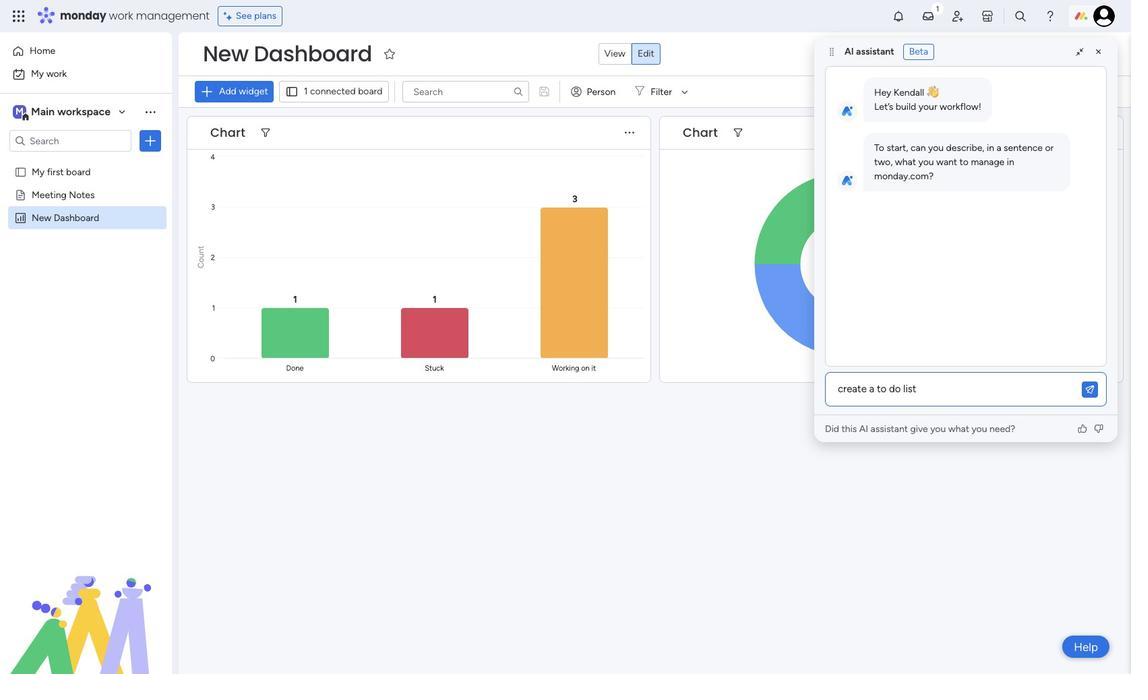 Task type: vqa. For each thing, say whether or not it's contained in the screenshot.
AI to the left
yes



Task type: locate. For each thing, give the bounding box(es) containing it.
1 vertical spatial assistant image
[[842, 175, 853, 186]]

1 vertical spatial what
[[948, 423, 969, 434]]

1 vertical spatial work
[[46, 68, 67, 80]]

board inside popup button
[[358, 86, 383, 97]]

monday marketplace image
[[981, 9, 994, 23]]

: left 2
[[1098, 277, 1100, 289]]

options image
[[144, 134, 157, 148]]

assistant image left let's
[[842, 106, 853, 117]]

1 horizontal spatial in
[[1007, 156, 1014, 168]]

assistant image left monday.com?
[[842, 175, 853, 186]]

chart field down add
[[207, 124, 249, 142]]

New Dashboard field
[[200, 38, 376, 69]]

meeting
[[32, 189, 67, 200]]

0 vertical spatial dashboard
[[254, 38, 372, 69]]

Search in workspace field
[[28, 133, 113, 149]]

give
[[910, 423, 928, 434]]

2 chart field from the left
[[680, 124, 721, 142]]

1 horizontal spatial chart field
[[680, 124, 721, 142]]

workflow!
[[940, 101, 981, 113]]

1 horizontal spatial dashboard
[[254, 38, 372, 69]]

add to favorites image
[[383, 47, 396, 60]]

1 horizontal spatial :
[[1098, 277, 1100, 289]]

0 horizontal spatial new
[[32, 212, 51, 223]]

new up add
[[203, 38, 249, 69]]

1 vertical spatial my
[[32, 166, 45, 177]]

you right can
[[928, 142, 944, 154]]

0 horizontal spatial chart
[[210, 124, 245, 141]]

in
[[987, 142, 994, 154], [1007, 156, 1014, 168]]

none search field inside new dashboard banner
[[402, 81, 529, 102]]

assistant image
[[842, 106, 853, 117], [842, 175, 853, 186]]

dashboard
[[254, 38, 372, 69], [54, 212, 99, 223]]

1 chart field from the left
[[207, 124, 249, 142]]

1 vertical spatial new
[[32, 212, 51, 223]]

6
[[1099, 253, 1104, 265]]

1 horizontal spatial ai
[[859, 423, 868, 434]]

0 horizontal spatial board
[[66, 166, 91, 177]]

arrow down image
[[677, 84, 693, 100]]

public dashboard image
[[14, 211, 27, 224]]

filter button
[[629, 81, 693, 102]]

main
[[31, 105, 55, 118]]

main workspace
[[31, 105, 111, 118]]

work right the monday
[[109, 8, 133, 24]]

see
[[236, 10, 252, 22]]

my inside list box
[[32, 166, 45, 177]]

chart
[[210, 124, 245, 141], [683, 124, 718, 141]]

what
[[895, 156, 916, 168], [948, 423, 969, 434]]

board for 1 connected board
[[358, 86, 383, 97]]

0 vertical spatial work
[[109, 8, 133, 24]]

lottie animation image
[[0, 538, 172, 674]]

dashboard inside banner
[[254, 38, 372, 69]]

see plans
[[236, 10, 276, 22]]

chart field for more dots image
[[680, 124, 721, 142]]

you
[[928, 142, 944, 154], [919, 156, 934, 168], [930, 423, 946, 434], [972, 423, 987, 434]]

to
[[960, 156, 969, 168]]

1 vertical spatial board
[[66, 166, 91, 177]]

👋
[[927, 87, 939, 98]]

1 connected board
[[304, 86, 383, 97]]

you right give
[[930, 423, 946, 434]]

1
[[304, 86, 308, 97]]

0 vertical spatial :
[[1095, 253, 1097, 265]]

1 horizontal spatial what
[[948, 423, 969, 434]]

see plans button
[[218, 6, 283, 26]]

new dashboard down meeting notes
[[32, 212, 99, 223]]

a
[[997, 142, 1001, 154]]

0 vertical spatial assistant image
[[842, 106, 853, 117]]

work
[[109, 8, 133, 24], [46, 68, 67, 80]]

1 horizontal spatial work
[[109, 8, 133, 24]]

Chart field
[[207, 124, 249, 142], [680, 124, 721, 142]]

0 horizontal spatial new dashboard
[[32, 212, 99, 223]]

manage
[[971, 156, 1005, 168]]

monday
[[60, 8, 106, 24]]

:
[[1095, 253, 1097, 265], [1098, 277, 1100, 289]]

plans
[[254, 10, 276, 22]]

new dashboard up 1
[[203, 38, 372, 69]]

: 6 : 2
[[1095, 253, 1108, 289]]

hey kendall 👋 let's build your workflow!
[[874, 87, 981, 113]]

more dots image
[[1098, 128, 1107, 138]]

person
[[587, 86, 616, 97]]

hey
[[874, 87, 891, 98]]

list box
[[0, 157, 172, 411]]

board for my first board
[[66, 166, 91, 177]]

unsatisfied with the results image
[[1093, 423, 1104, 434]]

filter
[[651, 86, 672, 97]]

or
[[1045, 142, 1054, 154]]

board right connected
[[358, 86, 383, 97]]

chart field down "arrow down" icon
[[680, 124, 721, 142]]

kendall parks image
[[1093, 5, 1115, 27]]

option
[[0, 159, 172, 162]]

view button
[[598, 43, 632, 65]]

edit button
[[632, 43, 661, 65]]

1 horizontal spatial chart
[[683, 124, 718, 141]]

let's
[[874, 101, 893, 113]]

1 vertical spatial ai
[[859, 423, 868, 434]]

0 horizontal spatial :
[[1095, 253, 1097, 265]]

my for my work
[[31, 68, 44, 80]]

my left the first
[[32, 166, 45, 177]]

new dashboard banner
[[179, 32, 1131, 108]]

my inside option
[[31, 68, 44, 80]]

to start, can you describe, in a sentence or two, what you want to manage in monday.com?
[[874, 142, 1054, 182]]

my work
[[31, 68, 67, 80]]

work inside my work option
[[46, 68, 67, 80]]

notes
[[69, 189, 95, 200]]

my work option
[[8, 63, 164, 85]]

1 assistant image from the top
[[842, 106, 853, 117]]

my down home
[[31, 68, 44, 80]]

assistant up hey
[[856, 46, 894, 57]]

None search field
[[402, 81, 529, 102]]

new right public dashboard icon
[[32, 212, 51, 223]]

0 horizontal spatial dashboard
[[54, 212, 99, 223]]

my for my first board
[[32, 166, 45, 177]]

what down create a to do list text field
[[948, 423, 969, 434]]

2 chart from the left
[[683, 124, 718, 141]]

you down can
[[919, 156, 934, 168]]

work down home
[[46, 68, 67, 80]]

help image
[[1044, 9, 1057, 23]]

dashboard up 1
[[254, 38, 372, 69]]

0 vertical spatial new
[[203, 38, 249, 69]]

1 vertical spatial in
[[1007, 156, 1014, 168]]

assistant left give
[[871, 423, 908, 434]]

1 horizontal spatial new dashboard
[[203, 38, 372, 69]]

0 vertical spatial what
[[895, 156, 916, 168]]

2 assistant image from the top
[[842, 175, 853, 186]]

build
[[896, 101, 916, 113]]

assistant
[[856, 46, 894, 57], [871, 423, 908, 434]]

add widget button
[[195, 81, 274, 102]]

help button
[[1063, 636, 1110, 658]]

person button
[[565, 81, 624, 102]]

in left a
[[987, 142, 994, 154]]

1 horizontal spatial new
[[203, 38, 249, 69]]

1 horizontal spatial board
[[358, 86, 383, 97]]

your
[[919, 101, 937, 113]]

ai right the this
[[859, 423, 868, 434]]

ai
[[845, 46, 854, 57], [859, 423, 868, 434]]

chart down "arrow down" icon
[[683, 124, 718, 141]]

0 vertical spatial in
[[987, 142, 994, 154]]

add
[[219, 86, 236, 97]]

did
[[825, 423, 839, 434]]

1 chart from the left
[[210, 124, 245, 141]]

Write your answers text field
[[834, 381, 1082, 398]]

0 vertical spatial ai
[[845, 46, 854, 57]]

monday.com?
[[874, 171, 934, 182]]

ai right the ai assistant icon
[[845, 46, 854, 57]]

new dashboard
[[203, 38, 372, 69], [32, 212, 99, 223]]

: left 6
[[1095, 253, 1097, 265]]

management
[[136, 8, 209, 24]]

1 vertical spatial dashboard
[[54, 212, 99, 223]]

workspace image
[[13, 104, 26, 119]]

new
[[203, 38, 249, 69], [32, 212, 51, 223]]

board
[[358, 86, 383, 97], [66, 166, 91, 177]]

0 vertical spatial new dashboard
[[203, 38, 372, 69]]

dashboard down "notes"
[[54, 212, 99, 223]]

what up monday.com?
[[895, 156, 916, 168]]

my
[[31, 68, 44, 80], [32, 166, 45, 177]]

1 vertical spatial new dashboard
[[32, 212, 99, 223]]

0 vertical spatial my
[[31, 68, 44, 80]]

1 connected board button
[[279, 81, 389, 102]]

0 horizontal spatial what
[[895, 156, 916, 168]]

0 vertical spatial board
[[358, 86, 383, 97]]

in down sentence
[[1007, 156, 1014, 168]]

update feed image
[[922, 9, 935, 23]]

chart down add
[[210, 124, 245, 141]]

board right the first
[[66, 166, 91, 177]]

0 horizontal spatial work
[[46, 68, 67, 80]]

0 horizontal spatial chart field
[[207, 124, 249, 142]]

1 image
[[932, 1, 944, 16]]



Task type: describe. For each thing, give the bounding box(es) containing it.
my work link
[[8, 63, 164, 85]]

new inside banner
[[203, 38, 249, 69]]

edit
[[638, 48, 655, 59]]

what inside to start, can you describe, in a sentence or two, what you want to manage in monday.com?
[[895, 156, 916, 168]]

more dots image
[[625, 128, 634, 138]]

ai assistant image
[[825, 45, 839, 59]]

work for my
[[46, 68, 67, 80]]

dashboard inside list box
[[54, 212, 99, 223]]

display modes group
[[598, 43, 661, 65]]

want
[[936, 156, 957, 168]]

help
[[1074, 640, 1098, 654]]

workspace options image
[[144, 105, 157, 118]]

m
[[16, 106, 24, 117]]

settings image
[[1099, 85, 1112, 98]]

add widget
[[219, 86, 268, 97]]

chart for chart field associated with more dots icon
[[210, 124, 245, 141]]

public board image
[[14, 188, 27, 201]]

my first board
[[32, 166, 91, 177]]

connected
[[310, 86, 356, 97]]

home option
[[8, 40, 164, 62]]

0 vertical spatial assistant
[[856, 46, 894, 57]]

list box containing my first board
[[0, 157, 172, 411]]

0 horizontal spatial ai
[[845, 46, 854, 57]]

search everything image
[[1014, 9, 1027, 23]]

widget
[[239, 86, 268, 97]]

0 horizontal spatial in
[[987, 142, 994, 154]]

home
[[30, 45, 55, 57]]

satisfied with the results image
[[1077, 423, 1088, 434]]

describe,
[[946, 142, 985, 154]]

public board image
[[14, 165, 27, 178]]

select product image
[[12, 9, 26, 23]]

kendall
[[894, 87, 924, 98]]

workspace
[[57, 105, 111, 118]]

send image
[[1085, 384, 1095, 395]]

1 vertical spatial :
[[1098, 277, 1100, 289]]

beta
[[909, 46, 928, 57]]

you left the need?
[[972, 423, 987, 434]]

sentence
[[1004, 142, 1043, 154]]

meeting notes
[[32, 189, 95, 200]]

first
[[47, 166, 64, 177]]

work for monday
[[109, 8, 133, 24]]

lottie animation element
[[0, 538, 172, 674]]

new dashboard inside banner
[[203, 38, 372, 69]]

invite members image
[[951, 9, 965, 23]]

2
[[1103, 277, 1108, 289]]

to
[[874, 142, 884, 154]]

ai assistant
[[845, 46, 894, 57]]

Filter dashboard by text search field
[[402, 81, 529, 102]]

chart field for more dots icon
[[207, 124, 249, 142]]

chart for more dots image chart field
[[683, 124, 718, 141]]

home link
[[8, 40, 164, 62]]

new dashboard inside list box
[[32, 212, 99, 223]]

workspace selection element
[[13, 104, 113, 121]]

view
[[604, 48, 626, 59]]

this
[[842, 423, 857, 434]]

did this ai assistant give you what you need?
[[825, 423, 1015, 434]]

monday work management
[[60, 8, 209, 24]]

1 vertical spatial assistant
[[871, 423, 908, 434]]

notifications image
[[892, 9, 905, 23]]

search image
[[513, 86, 523, 97]]

can
[[911, 142, 926, 154]]

new inside list box
[[32, 212, 51, 223]]

need?
[[990, 423, 1015, 434]]

start,
[[887, 142, 908, 154]]

two,
[[874, 156, 893, 168]]



